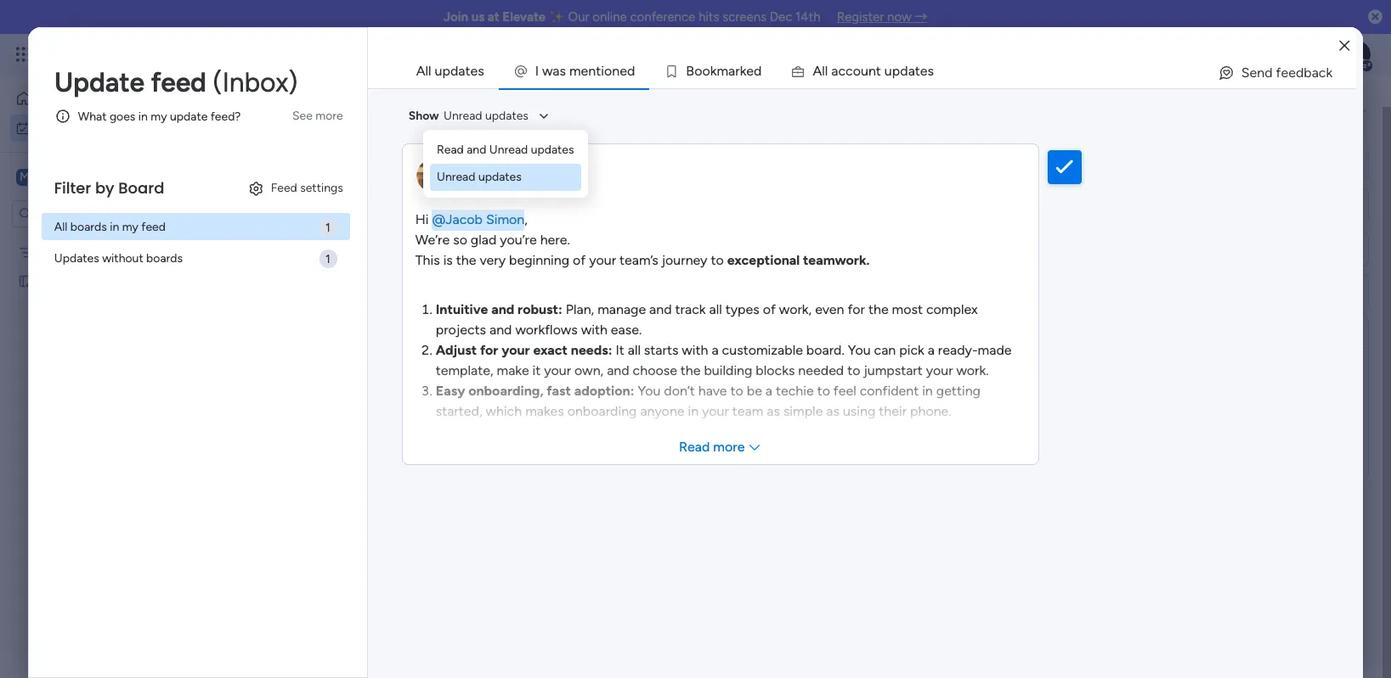 Task type: describe. For each thing, give the bounding box(es) containing it.
team
[[732, 404, 763, 420]]

getting
[[936, 383, 981, 399]]

update
[[54, 66, 144, 99]]

1 horizontal spatial work
[[1176, 86, 1211, 105]]

1 horizontal spatial board
[[118, 178, 164, 199]]

board inside 'list box'
[[66, 274, 97, 288]]

own,
[[574, 363, 604, 379]]

items right done
[[506, 142, 535, 156]]

@jacob simon link
[[432, 208, 525, 231]]

i w a s m e n t i o n e d
[[535, 63, 635, 79]]

anyone
[[640, 404, 685, 420]]

m
[[20, 170, 30, 184]]

items inside next week / 0 items
[[390, 431, 420, 445]]

/ right date
[[405, 548, 413, 569]]

register
[[837, 9, 884, 25]]

/ up next week / 0 items
[[365, 365, 373, 386]]

it
[[616, 342, 624, 359]]

the inside "hi @jacob simon , we're so glad you're here. this is the very beginning of your team's journey to exceptional teamwork."
[[456, 252, 476, 269]]

beginning
[[509, 252, 569, 269]]

overdue
[[286, 212, 352, 233]]

week for this
[[321, 365, 361, 386]]

to right like
[[1329, 122, 1341, 136]]

my for feed
[[122, 220, 138, 234]]

my work
[[37, 120, 83, 135]]

in up updates without boards
[[110, 220, 119, 234]]

very
[[480, 252, 506, 269]]

of inside "hi @jacob simon , we're so glad you're here. this is the very beginning of your team's journey to exceptional teamwork."
[[573, 252, 586, 269]]

choose the boards, columns and people you'd like to see
[[1060, 122, 1362, 136]]

d for i w a s m e n t i o n e d
[[627, 63, 635, 79]]

1 u from the left
[[861, 63, 868, 79]]

see more
[[292, 109, 343, 123]]

can
[[874, 342, 896, 359]]

1 k from the left
[[710, 63, 717, 79]]

your inside you don't have to be a techie to feel confident in getting started, which makes onboarding anyone in your team as simple as using their phone.
[[702, 404, 729, 420]]

customize for customize my work
[[1077, 86, 1150, 105]]

people
[[1238, 122, 1274, 136]]

none search field inside main content
[[251, 136, 410, 163]]

first board link
[[708, 239, 865, 269]]

2 k from the left
[[740, 63, 746, 79]]

a right b
[[728, 63, 735, 79]]

you don't have to be a techie to feel confident in getting started, which makes onboarding anyone in your team as simple as using their phone.
[[436, 383, 981, 420]]

of inside the plan, manage and track all types of work, even for the most complex projects and workflows with ease.
[[763, 302, 776, 318]]

a right a
[[831, 63, 838, 79]]

a right p
[[908, 63, 915, 79]]

easy
[[436, 383, 465, 399]]

have
[[698, 383, 727, 399]]

a inside you don't have to be a techie to feel confident in getting started, which makes onboarding anyone in your team as simple as using their phone.
[[765, 383, 772, 399]]

building
[[704, 363, 752, 379]]

types
[[725, 302, 759, 318]]

made
[[978, 342, 1012, 359]]

makes
[[525, 404, 564, 420]]

updates up show unread updates
[[435, 63, 484, 79]]

i
[[535, 63, 539, 79]]

phone.
[[910, 404, 951, 420]]

adjust for your exact needs:
[[436, 342, 612, 359]]

in down the don't
[[688, 404, 699, 420]]

3 e from the left
[[746, 63, 754, 79]]

workspace image
[[16, 168, 33, 187]]

join
[[443, 9, 468, 25]]

done
[[476, 142, 503, 156]]

customize for customize
[[569, 142, 627, 156]]

with inside it all starts with a customizable board. you can pick a ready-made template, make it your own, and choose the building blocks needed to jumpstart your work.
[[682, 342, 708, 359]]

filter
[[54, 178, 91, 199]]

show
[[409, 109, 439, 123]]

the inside the plan, manage and track all types of work, even for the most complex projects and workflows with ease.
[[868, 302, 889, 318]]

for inside the plan, manage and track all types of work, even for the most complex projects and workflows with ease.
[[848, 302, 865, 318]]

feedback
[[1276, 65, 1333, 81]]

feel
[[833, 383, 856, 399]]

settings
[[300, 181, 343, 195]]

intuitive
[[436, 302, 488, 318]]

unread updates
[[437, 170, 522, 184]]

read for read and unread updates
[[437, 143, 464, 157]]

to down needed
[[817, 383, 830, 399]]

1 t from the left
[[596, 63, 601, 79]]

plan, manage and track all types of work, even for the most complex projects and workflows with ease.
[[436, 302, 978, 338]]

my work
[[255, 99, 369, 137]]

show unread updates
[[409, 109, 528, 123]]

in right goes
[[138, 109, 148, 124]]

it
[[532, 363, 541, 379]]

2 vertical spatial unread
[[437, 170, 475, 184]]

0 inside next week / 0 items
[[380, 431, 388, 445]]

to left be
[[730, 383, 743, 399]]

more for read more
[[713, 439, 745, 455]]

overdue / 1 item
[[286, 212, 400, 233]]

robust:
[[518, 302, 562, 318]]

you'd
[[1277, 122, 1306, 136]]

my for my work
[[255, 99, 294, 137]]

team's
[[619, 252, 658, 269]]

14th
[[795, 9, 821, 25]]

0 vertical spatial unread
[[444, 109, 482, 123]]

customizable
[[722, 342, 803, 359]]

1 for all boards in my feed
[[325, 221, 330, 235]]

simon
[[486, 212, 525, 228]]

d for a l l a c c o u n t u p d a t e s
[[900, 63, 908, 79]]

started,
[[436, 404, 482, 420]]

3 n from the left
[[868, 63, 876, 79]]

your up fast on the left
[[544, 363, 571, 379]]

glad
[[471, 232, 497, 248]]

intuitive and robust:
[[436, 302, 562, 318]]

/ left item
[[356, 212, 364, 233]]

a left date
[[351, 548, 361, 569]]

2 l from the left
[[825, 63, 828, 79]]

2 o from the left
[[694, 63, 702, 79]]

complex
[[926, 302, 978, 318]]

so
[[453, 232, 467, 248]]

read more
[[679, 439, 745, 455]]

and left track
[[649, 302, 672, 318]]

workspace
[[72, 169, 139, 185]]

my for update
[[151, 109, 167, 124]]

item
[[376, 217, 400, 231]]

first inside 'list box'
[[40, 274, 63, 288]]

updates down "read and unread updates"
[[478, 170, 522, 184]]

be
[[747, 383, 762, 399]]

customize my work
[[1077, 86, 1211, 105]]

work,
[[779, 302, 812, 318]]

hi
[[415, 212, 429, 228]]

to inside "hi @jacob simon , we're so glad you're here. this is the very beginning of your team's journey to exceptional teamwork."
[[711, 252, 724, 269]]

0 horizontal spatial for
[[480, 342, 498, 359]]

blocks
[[756, 363, 795, 379]]

0 vertical spatial first
[[710, 247, 734, 262]]

/ down 'this week / 0 items'
[[368, 426, 376, 447]]

ready-
[[938, 342, 978, 359]]

to inside it all starts with a customizable board. you can pick a ready-made template, make it your own, and choose the building blocks needed to jumpstart your work.
[[847, 363, 860, 379]]

template,
[[436, 363, 493, 379]]

items up 'this week / 0 items'
[[361, 308, 390, 323]]

it all starts with a customizable board. you can pick a ready-made template, make it your own, and choose the building blocks needed to jumpstart your work.
[[436, 342, 1012, 379]]

b o o k m a r k e d
[[686, 63, 762, 79]]

is
[[443, 252, 453, 269]]

roy mann
[[459, 167, 519, 184]]

work.
[[956, 363, 989, 379]]

a right i
[[553, 63, 560, 79]]

without
[[102, 251, 143, 266]]

b
[[686, 63, 694, 79]]

techie
[[776, 383, 814, 399]]

home button
[[10, 85, 183, 112]]

even
[[815, 302, 844, 318]]

update feed (inbox)
[[54, 66, 298, 99]]

customize button
[[542, 136, 633, 163]]

choose
[[1060, 122, 1102, 136]]

projects
[[436, 322, 486, 338]]

a right pick
[[928, 342, 935, 359]]

feed settings button
[[240, 175, 350, 202]]

your inside "hi @jacob simon , we're so glad you're here. this is the very beginning of your team's journey to exceptional teamwork."
[[589, 252, 616, 269]]

my work button
[[10, 114, 183, 141]]

without a date /
[[286, 548, 417, 569]]

1 as from the left
[[767, 404, 780, 420]]

my for my work
[[37, 120, 54, 135]]

track
[[675, 302, 706, 318]]

all updates
[[416, 63, 484, 79]]



Task type: vqa. For each thing, say whether or not it's contained in the screenshot.
the MasterCard secure code image
no



Task type: locate. For each thing, give the bounding box(es) containing it.
tab list containing all updates
[[402, 54, 1356, 88]]

0 vertical spatial of
[[573, 252, 586, 269]]

m left r
[[717, 63, 728, 79]]

filter by board
[[54, 178, 164, 199]]

your left team's
[[589, 252, 616, 269]]

list box
[[0, 235, 217, 525]]

easy onboarding, fast adoption:
[[436, 383, 634, 399]]

0 vertical spatial boards
[[70, 220, 107, 234]]

send
[[1241, 65, 1273, 81]]

0 horizontal spatial first
[[40, 274, 63, 288]]

onboarding,
[[468, 383, 543, 399]]

1 horizontal spatial all
[[416, 63, 431, 79]]

0 horizontal spatial n
[[588, 63, 596, 79]]

first right shareable board "image"
[[40, 274, 63, 288]]

updates without boards
[[54, 251, 183, 266]]

people
[[1071, 157, 1107, 171]]

0 horizontal spatial with
[[581, 322, 607, 338]]

exact
[[533, 342, 568, 359]]

without
[[286, 548, 347, 569]]

boards right without
[[146, 251, 183, 266]]

this left is
[[415, 252, 440, 269]]

1 s from the left
[[560, 63, 566, 79]]

m left "i"
[[569, 63, 581, 79]]

your down ready-
[[926, 363, 953, 379]]

jacob simon image
[[1343, 41, 1371, 68]]

✨
[[549, 9, 565, 25]]

1 vertical spatial first
[[40, 274, 63, 288]]

1 vertical spatial more
[[713, 439, 745, 455]]

1 vertical spatial all
[[54, 220, 67, 234]]

my inside my work 'button'
[[37, 120, 54, 135]]

0 horizontal spatial d
[[627, 63, 635, 79]]

items down 'this week / 0 items'
[[390, 431, 420, 445]]

e right r
[[746, 63, 754, 79]]

1 horizontal spatial this
[[415, 252, 440, 269]]

as right "team"
[[767, 404, 780, 420]]

select product image
[[15, 46, 32, 63]]

2 m from the left
[[717, 63, 728, 79]]

3 d from the left
[[900, 63, 908, 79]]

1 c from the left
[[838, 63, 846, 79]]

1 down overdue
[[325, 252, 330, 267]]

read and unread updates
[[437, 143, 574, 157]]

updates up "read and unread updates"
[[485, 109, 528, 123]]

0 vertical spatial for
[[848, 302, 865, 318]]

and left people
[[1215, 122, 1235, 136]]

0 horizontal spatial read
[[437, 143, 464, 157]]

0 vertical spatial read
[[437, 143, 464, 157]]

here.
[[540, 232, 570, 248]]

updates
[[54, 251, 99, 266]]

0 horizontal spatial all
[[54, 220, 67, 234]]

register now →
[[837, 9, 927, 25]]

jumpstart
[[864, 363, 923, 379]]

1 horizontal spatial with
[[682, 342, 708, 359]]

1 vertical spatial this
[[286, 365, 317, 386]]

all boards in my feed
[[54, 220, 166, 234]]

0 horizontal spatial of
[[573, 252, 586, 269]]

their
[[879, 404, 907, 420]]

boards up board
[[70, 220, 107, 234]]

1 horizontal spatial d
[[754, 63, 762, 79]]

unread down hide
[[437, 170, 475, 184]]

1 horizontal spatial s
[[928, 63, 934, 79]]

items inside 'this week / 0 items'
[[387, 370, 417, 384]]

unread up mann
[[489, 143, 528, 157]]

1 horizontal spatial customize
[[1077, 86, 1150, 105]]

board.
[[806, 342, 844, 359]]

adoption:
[[574, 383, 634, 399]]

4 o from the left
[[853, 63, 861, 79]]

o left p
[[853, 63, 861, 79]]

None search field
[[251, 136, 410, 163]]

a up 'building'
[[712, 342, 719, 359]]

you inside you don't have to be a techie to feel confident in getting started, which makes onboarding anyone in your team as simple as using their phone.
[[638, 383, 661, 399]]

of right beginning
[[573, 252, 586, 269]]

o left r
[[694, 63, 702, 79]]

and up 'roy'
[[467, 143, 486, 157]]

d right "i"
[[627, 63, 635, 79]]

1 d from the left
[[627, 63, 635, 79]]

adjust
[[436, 342, 477, 359]]

e right "i"
[[620, 63, 627, 79]]

customize down "i"
[[569, 142, 627, 156]]

1 vertical spatial with
[[682, 342, 708, 359]]

0
[[350, 308, 358, 323], [377, 370, 385, 384], [380, 431, 388, 445], [340, 492, 348, 506]]

more inside button
[[713, 439, 745, 455]]

0 horizontal spatial k
[[710, 63, 717, 79]]

1 e from the left
[[581, 63, 588, 79]]

this inside "hi @jacob simon , we're so glad you're here. this is the very beginning of your team's journey to exceptional teamwork."
[[415, 252, 440, 269]]

1 inside overdue / 1 item
[[368, 217, 373, 231]]

first board right journey
[[710, 247, 768, 262]]

l
[[822, 63, 825, 79], [825, 63, 828, 79]]

1 horizontal spatial more
[[713, 439, 745, 455]]

1
[[368, 217, 373, 231], [325, 221, 330, 235], [325, 252, 330, 267]]

all for all updates
[[416, 63, 431, 79]]

0 horizontal spatial u
[[861, 63, 868, 79]]

1 vertical spatial all
[[628, 342, 641, 359]]

onboarding
[[567, 404, 637, 420]]

in up phone. at the bottom right
[[922, 383, 933, 399]]

d
[[627, 63, 635, 79], [754, 63, 762, 79], [900, 63, 908, 79]]

1 vertical spatial my
[[122, 220, 138, 234]]

0 vertical spatial board
[[118, 178, 164, 199]]

0 items up without a date /
[[340, 492, 380, 506]]

the left boards,
[[1104, 122, 1122, 136]]

1 vertical spatial you
[[638, 383, 661, 399]]

s right "w"
[[560, 63, 566, 79]]

what
[[78, 109, 107, 124]]

main
[[39, 169, 69, 185]]

this
[[415, 252, 440, 269], [286, 365, 317, 386]]

columns
[[1167, 122, 1212, 136]]

which
[[486, 404, 522, 420]]

see
[[1343, 122, 1362, 136]]

us
[[471, 9, 485, 25]]

option
[[0, 237, 217, 240]]

2 e from the left
[[620, 63, 627, 79]]

the right is
[[456, 252, 476, 269]]

this week / 0 items
[[286, 365, 417, 386]]

you left can
[[848, 342, 871, 359]]

0 horizontal spatial s
[[560, 63, 566, 79]]

needed
[[798, 363, 844, 379]]

first board group
[[1071, 419, 1355, 453]]

this up next
[[286, 365, 317, 386]]

hide done items
[[448, 142, 535, 156]]

and inside it all starts with a customizable board. you can pick a ready-made template, make it your own, and choose the building blocks needed to jumpstart your work.
[[607, 363, 629, 379]]

2 t from the left
[[876, 63, 881, 79]]

in
[[138, 109, 148, 124], [110, 220, 119, 234], [922, 383, 933, 399], [688, 404, 699, 420]]

like
[[1309, 122, 1326, 136]]

feed up without
[[141, 220, 166, 234]]

1 vertical spatial 0 items
[[340, 492, 380, 506]]

1 horizontal spatial for
[[848, 302, 865, 318]]

close image
[[1339, 40, 1350, 52]]

0 up without a date /
[[340, 492, 348, 506]]

0 vertical spatial my
[[151, 109, 167, 124]]

0 horizontal spatial m
[[569, 63, 581, 79]]

updates
[[435, 63, 484, 79], [485, 109, 528, 123], [531, 143, 574, 157], [478, 170, 522, 184]]

fast
[[547, 383, 571, 399]]

1 left item
[[368, 217, 373, 231]]

m for a
[[717, 63, 728, 79]]

0 horizontal spatial work
[[301, 99, 369, 137]]

main content containing overdue /
[[225, 41, 1391, 679]]

1 horizontal spatial boards
[[146, 251, 183, 266]]

1 vertical spatial first board
[[40, 274, 97, 288]]

roy
[[459, 167, 482, 184]]

k
[[710, 63, 717, 79], [740, 63, 746, 79]]

register now → link
[[837, 9, 927, 25]]

0 vertical spatial customize
[[1077, 86, 1150, 105]]

d down now
[[900, 63, 908, 79]]

1 horizontal spatial u
[[884, 63, 892, 79]]

0 horizontal spatial board
[[66, 274, 97, 288]]

n left "i"
[[588, 63, 596, 79]]

1 vertical spatial read
[[679, 439, 710, 455]]

t left p
[[876, 63, 881, 79]]

more for see more
[[316, 109, 343, 123]]

read more button
[[403, 431, 1038, 465]]

o down online
[[604, 63, 612, 79]]

online
[[593, 9, 627, 25]]

all
[[416, 63, 431, 79], [54, 220, 67, 234]]

work
[[1176, 86, 1211, 105], [301, 99, 369, 137]]

a l l a c c o u n t u p d a t e s
[[813, 63, 934, 79]]

0 horizontal spatial my
[[122, 220, 138, 234]]

1 horizontal spatial my
[[151, 109, 167, 124]]

all inside it all starts with a customizable board. you can pick a ready-made template, make it your own, and choose the building blocks needed to jumpstart your work.
[[628, 342, 641, 359]]

all up show
[[416, 63, 431, 79]]

work
[[57, 120, 83, 135]]

you
[[848, 342, 871, 359], [638, 383, 661, 399]]

3 o from the left
[[702, 63, 710, 79]]

and left robust: on the top left
[[491, 302, 514, 318]]

2 horizontal spatial d
[[900, 63, 908, 79]]

n
[[588, 63, 596, 79], [612, 63, 620, 79], [868, 63, 876, 79]]

date
[[365, 548, 401, 569]]

mann
[[485, 167, 519, 184]]

list box containing my board
[[0, 235, 217, 525]]

2 s from the left
[[928, 63, 934, 79]]

you inside it all starts with a customizable board. you can pick a ready-made template, make it your own, and choose the building blocks needed to jumpstart your work.
[[848, 342, 871, 359]]

boards,
[[1125, 122, 1164, 136]]

and down it
[[607, 363, 629, 379]]

u down register now →
[[884, 63, 892, 79]]

t
[[596, 63, 601, 79], [876, 63, 881, 79], [915, 63, 920, 79]]

0 vertical spatial feed
[[151, 66, 206, 99]]

3 t from the left
[[915, 63, 920, 79]]

join us at elevate ✨ our online conference hits screens dec 14th
[[443, 9, 821, 25]]

starts
[[644, 342, 678, 359]]

2 u from the left
[[884, 63, 892, 79]]

1 horizontal spatial all
[[709, 302, 722, 318]]

a right be
[[765, 383, 772, 399]]

0 horizontal spatial more
[[316, 109, 343, 123]]

0 horizontal spatial first board
[[40, 274, 97, 288]]

of
[[573, 252, 586, 269], [763, 302, 776, 318]]

2 horizontal spatial t
[[915, 63, 920, 79]]

all up my board in the top left of the page
[[54, 220, 67, 234]]

more right see
[[316, 109, 343, 123]]

shareable board image
[[18, 273, 34, 289]]

feed up update
[[151, 66, 206, 99]]

read inside button
[[679, 439, 710, 455]]

1 l from the left
[[822, 63, 825, 79]]

1 n from the left
[[588, 63, 596, 79]]

more inside button
[[316, 109, 343, 123]]

0 horizontal spatial t
[[596, 63, 601, 79]]

1 down settings
[[325, 221, 330, 235]]

ease.
[[611, 322, 642, 338]]

0 vertical spatial week
[[321, 365, 361, 386]]

tab list
[[402, 54, 1356, 88]]

1 horizontal spatial as
[[826, 404, 840, 420]]

for up make
[[480, 342, 498, 359]]

1 vertical spatial week
[[324, 426, 364, 447]]

what goes in my update feed?
[[78, 109, 241, 124]]

t right p
[[915, 63, 920, 79]]

0 vertical spatial first board
[[710, 247, 768, 262]]

0 vertical spatial all
[[416, 63, 431, 79]]

1 horizontal spatial first board
[[710, 247, 768, 262]]

1 horizontal spatial t
[[876, 63, 881, 79]]

2 vertical spatial board
[[66, 274, 97, 288]]

my inside 'list box'
[[40, 245, 56, 260]]

dec
[[770, 9, 792, 25]]

o
[[604, 63, 612, 79], [694, 63, 702, 79], [702, 63, 710, 79], [853, 63, 861, 79]]

1 m from the left
[[569, 63, 581, 79]]

items left easy
[[387, 370, 417, 384]]

main content
[[225, 41, 1391, 679]]

0 vertical spatial with
[[581, 322, 607, 338]]

to right journey
[[711, 252, 724, 269]]

unread up hide
[[444, 109, 482, 123]]

items up without a date /
[[351, 492, 380, 506]]

1 vertical spatial of
[[763, 302, 776, 318]]

0 up next week / 0 items
[[377, 370, 385, 384]]

with down the plan, manage and track all types of work, even for the most complex projects and workflows with ease. at top
[[682, 342, 708, 359]]

and down intuitive and robust:
[[489, 322, 512, 338]]

0 vertical spatial this
[[415, 252, 440, 269]]

boards
[[70, 220, 107, 234], [146, 251, 183, 266]]

with up the "needs:"
[[581, 322, 607, 338]]

confident
[[860, 383, 919, 399]]

0 vertical spatial 0 items
[[350, 308, 390, 323]]

my for my board
[[40, 245, 56, 260]]

my left update
[[151, 109, 167, 124]]

board up types
[[737, 247, 768, 262]]

all right track
[[709, 302, 722, 318]]

plan,
[[566, 302, 594, 318]]

e right p
[[920, 63, 928, 79]]

1 vertical spatial customize
[[569, 142, 627, 156]]

0 up 'this week / 0 items'
[[350, 308, 358, 323]]

send feedback button
[[1211, 59, 1339, 87]]

week up next week / 0 items
[[321, 365, 361, 386]]

workspace selection element
[[16, 167, 142, 189]]

read up 'roy'
[[437, 143, 464, 157]]

as down feel
[[826, 404, 840, 420]]

0 horizontal spatial boards
[[70, 220, 107, 234]]

search image
[[390, 143, 404, 156]]

0 vertical spatial all
[[709, 302, 722, 318]]

the inside it all starts with a customizable board. you can pick a ready-made template, make it your own, and choose the building blocks needed to jumpstart your work.
[[681, 363, 701, 379]]

e
[[581, 63, 588, 79], [620, 63, 627, 79], [746, 63, 754, 79], [920, 63, 928, 79]]

teamwork.
[[803, 252, 870, 269]]

of left work,
[[763, 302, 776, 318]]

more down "team"
[[713, 439, 745, 455]]

1 image
[[1143, 35, 1158, 54]]

2 horizontal spatial n
[[868, 63, 876, 79]]

all for all boards in my feed
[[54, 220, 67, 234]]

the up the don't
[[681, 363, 701, 379]]

2 d from the left
[[754, 63, 762, 79]]

updates right done
[[531, 143, 574, 157]]

s right p
[[928, 63, 934, 79]]

s
[[560, 63, 566, 79], [928, 63, 934, 79]]

1 vertical spatial feed
[[141, 220, 166, 234]]

n right "i"
[[612, 63, 620, 79]]

board right the by
[[118, 178, 164, 199]]

0 inside 'this week / 0 items'
[[377, 370, 385, 384]]

journey
[[662, 252, 707, 269]]

0 vertical spatial more
[[316, 109, 343, 123]]

board down updates
[[66, 274, 97, 288]]

0 horizontal spatial all
[[628, 342, 641, 359]]

o right b
[[702, 63, 710, 79]]

hi @jacob simon , we're so glad you're here. this is the very beginning of your team's journey to exceptional teamwork.
[[415, 212, 870, 269]]

read down you don't have to be a techie to feel confident in getting started, which makes onboarding anyone in your team as simple as using their phone.
[[679, 439, 710, 455]]

1 horizontal spatial read
[[679, 439, 710, 455]]

1 horizontal spatial n
[[612, 63, 620, 79]]

1 horizontal spatial you
[[848, 342, 871, 359]]

1 vertical spatial boards
[[146, 251, 183, 266]]

feed settings
[[271, 181, 343, 195]]

1 for updates without boards
[[325, 252, 330, 267]]

2 c from the left
[[846, 63, 853, 79]]

m for e
[[569, 63, 581, 79]]

the left most
[[868, 302, 889, 318]]

your down have
[[702, 404, 729, 420]]

0 items up 'this week / 0 items'
[[350, 308, 390, 323]]

1 horizontal spatial first
[[710, 247, 734, 262]]

and
[[1215, 122, 1235, 136], [467, 143, 486, 157], [491, 302, 514, 318], [649, 302, 672, 318], [489, 322, 512, 338], [607, 363, 629, 379]]

for right even
[[848, 302, 865, 318]]

all inside the plan, manage and track all types of work, even for the most complex projects and workflows with ease.
[[709, 302, 722, 318]]

2 n from the left
[[612, 63, 620, 79]]

0 horizontal spatial this
[[286, 365, 317, 386]]

Search in workspace field
[[36, 204, 142, 223]]

Filter dashboard by text search field
[[251, 136, 410, 163]]

i
[[601, 63, 604, 79]]

1 vertical spatial unread
[[489, 143, 528, 157]]

you down choose
[[638, 383, 661, 399]]

2 as from the left
[[826, 404, 840, 420]]

customize up boards,
[[1077, 86, 1150, 105]]

1 horizontal spatial of
[[763, 302, 776, 318]]

week right next
[[324, 426, 364, 447]]

week for next
[[324, 426, 364, 447]]

all right it
[[628, 342, 641, 359]]

with inside the plan, manage and track all types of work, even for the most complex projects and workflows with ease.
[[581, 322, 607, 338]]

4 e from the left
[[920, 63, 928, 79]]

first right journey
[[710, 247, 734, 262]]

0 horizontal spatial as
[[767, 404, 780, 420]]

customize inside button
[[569, 142, 627, 156]]

0 horizontal spatial customize
[[569, 142, 627, 156]]

1 horizontal spatial m
[[717, 63, 728, 79]]

1 vertical spatial for
[[480, 342, 498, 359]]

your up make
[[502, 342, 530, 359]]

read for read more
[[679, 439, 710, 455]]

d right r
[[754, 63, 762, 79]]

(inbox)
[[213, 66, 298, 99]]

1 vertical spatial board
[[737, 247, 768, 262]]

1 horizontal spatial k
[[740, 63, 746, 79]]

now
[[887, 9, 912, 25]]

0 down 'this week / 0 items'
[[380, 431, 388, 445]]

0 vertical spatial you
[[848, 342, 871, 359]]

n left p
[[868, 63, 876, 79]]

1 o from the left
[[604, 63, 612, 79]]

0 horizontal spatial you
[[638, 383, 661, 399]]

2 horizontal spatial board
[[737, 247, 768, 262]]



